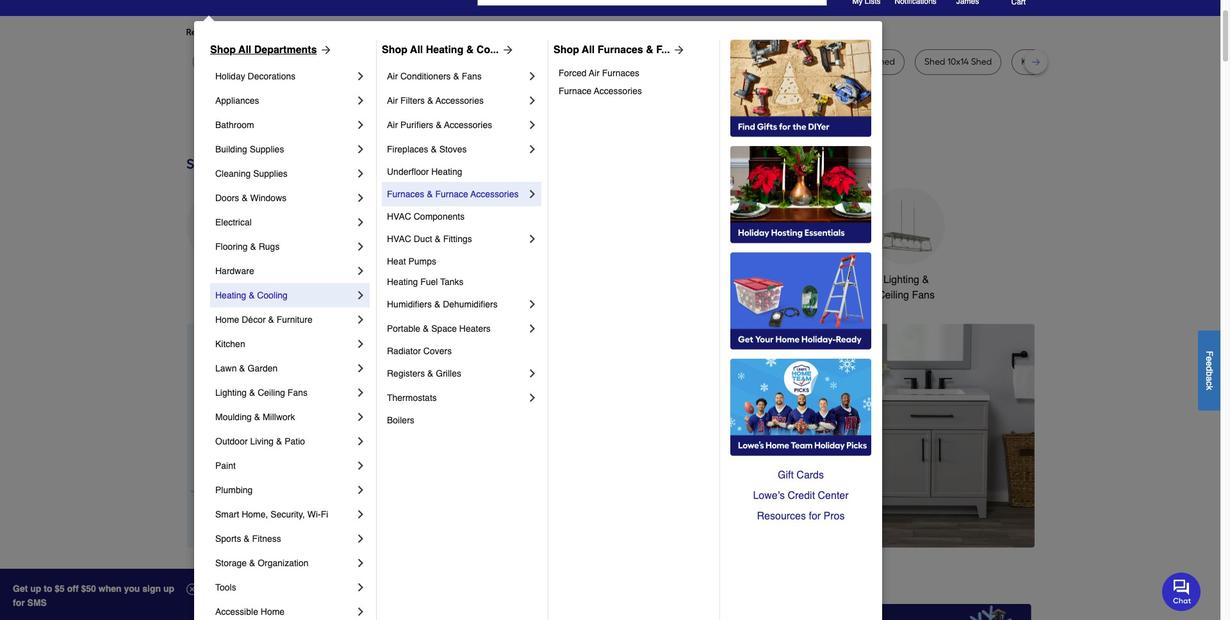 Task type: locate. For each thing, give the bounding box(es) containing it.
2 shed from the left
[[875, 56, 895, 67]]

recommended
[[186, 27, 248, 38]]

lighting inside button
[[884, 274, 920, 286]]

all for furnaces
[[582, 44, 595, 56]]

boilers
[[387, 415, 415, 426]]

1 horizontal spatial decorations
[[392, 290, 447, 301]]

smart home, security, wi-fi
[[215, 510, 328, 520]]

organization
[[258, 558, 309, 569]]

kitchen for kitchen faucets
[[480, 274, 514, 286]]

more
[[328, 27, 349, 38], [186, 571, 229, 591]]

shed left outdoor
[[753, 56, 774, 67]]

1 horizontal spatial all
[[410, 44, 423, 56]]

living
[[250, 436, 274, 447]]

forced
[[559, 68, 587, 78]]

tools
[[310, 274, 334, 286], [215, 583, 236, 593]]

2 all from the left
[[410, 44, 423, 56]]

kitchen up lawn
[[215, 339, 245, 349]]

purifiers
[[401, 120, 434, 130]]

building supplies
[[215, 144, 284, 154]]

0 vertical spatial appliances
[[215, 96, 259, 106]]

chevron right image for kitchen
[[354, 338, 367, 351]]

furnace down forced
[[559, 86, 592, 96]]

duct
[[414, 234, 432, 244]]

2 horizontal spatial fans
[[912, 290, 935, 301]]

hvac up hvac duct & fittings
[[387, 212, 411, 222]]

lighting & ceiling fans inside button
[[878, 274, 935, 301]]

home décor & furniture
[[215, 315, 313, 325]]

home,
[[242, 510, 268, 520]]

more for more suggestions for you
[[328, 27, 349, 38]]

furnaces down quikrete
[[602, 68, 640, 78]]

shop down recommended
[[210, 44, 236, 56]]

b
[[1205, 371, 1215, 376]]

paint link
[[215, 454, 354, 478]]

0 horizontal spatial lighting
[[215, 388, 247, 398]]

chevron right image for home décor & furniture
[[354, 313, 367, 326]]

furnaces for air
[[602, 68, 640, 78]]

1 vertical spatial appliances
[[200, 274, 250, 286]]

chevron right image for cleaning supplies
[[354, 167, 367, 180]]

1 vertical spatial furnace
[[436, 189, 468, 199]]

chevron right image for paint
[[354, 460, 367, 472]]

supplies for building supplies
[[250, 144, 284, 154]]

appliances up heating & cooling
[[200, 274, 250, 286]]

0 vertical spatial ceiling
[[878, 290, 909, 301]]

furnaces & furnace accessories
[[387, 189, 519, 199]]

f e e d b a c k
[[1205, 351, 1215, 390]]

more suggestions for you link
[[328, 26, 442, 39]]

shed right "10x14"
[[971, 56, 992, 67]]

3 all from the left
[[582, 44, 595, 56]]

lighting & ceiling fans button
[[868, 188, 945, 303]]

flooring & rugs
[[215, 242, 280, 252]]

shop for shop all departments
[[210, 44, 236, 56]]

2 vertical spatial fans
[[288, 388, 308, 398]]

2 you from the left
[[417, 27, 432, 38]]

chevron right image for portable & space heaters
[[526, 322, 539, 335]]

1 vertical spatial ceiling
[[258, 388, 285, 398]]

1 vertical spatial supplies
[[253, 169, 288, 179]]

0 vertical spatial decorations
[[248, 71, 296, 81]]

more down storage
[[186, 571, 229, 591]]

0 horizontal spatial shop
[[210, 44, 236, 56]]

portable
[[387, 324, 421, 334]]

storage
[[215, 558, 247, 569]]

tools button
[[284, 188, 361, 288]]

furnaces for all
[[598, 44, 643, 56]]

1 up from the left
[[30, 584, 41, 594]]

shed outdoor storage
[[753, 56, 845, 67]]

you inside more suggestions for you link
[[417, 27, 432, 38]]

1 vertical spatial furnaces
[[602, 68, 640, 78]]

christmas decorations button
[[381, 188, 458, 303]]

air conditioners & fans
[[387, 71, 482, 81]]

chevron right image for heating & cooling
[[354, 289, 367, 302]]

smart inside smart home button
[[780, 274, 808, 286]]

d
[[1205, 366, 1215, 371]]

chevron right image for flooring & rugs
[[354, 240, 367, 253]]

1 vertical spatial kitchen
[[215, 339, 245, 349]]

shed for shed outdoor storage
[[753, 56, 774, 67]]

1 vertical spatial tools
[[215, 583, 236, 593]]

accessories
[[594, 86, 642, 96], [436, 96, 484, 106], [444, 120, 492, 130], [471, 189, 519, 199]]

all up forced air furnaces
[[582, 44, 595, 56]]

for inside get up to $5 off $50 when you sign up for sms
[[13, 598, 25, 608]]

kitchen for kitchen
[[215, 339, 245, 349]]

2 vertical spatial home
[[261, 607, 285, 617]]

None search field
[[477, 0, 827, 18]]

1 shed from the left
[[753, 56, 774, 67]]

chevron right image for hardware
[[354, 265, 367, 278]]

accessories down air filters & accessories link
[[444, 120, 492, 130]]

hvac components link
[[387, 206, 539, 227]]

furnace
[[559, 86, 592, 96], [436, 189, 468, 199]]

up to 40 percent off select vanities. plus, get free local delivery on select vanities. image
[[414, 324, 1035, 548]]

sports & fitness
[[215, 534, 281, 544]]

shop 25 days of deals by category image
[[186, 153, 1035, 175]]

accessible
[[215, 607, 258, 617]]

furnace up hvac components link
[[436, 189, 468, 199]]

1 hvac from the top
[[387, 212, 411, 222]]

1 horizontal spatial up
[[163, 584, 174, 594]]

arrow right image inside shop all furnaces & f... "link"
[[670, 44, 686, 56]]

1 vertical spatial fans
[[912, 290, 935, 301]]

1 horizontal spatial lighting
[[884, 274, 920, 286]]

for down the get
[[13, 598, 25, 608]]

kitchen
[[480, 274, 514, 286], [215, 339, 245, 349]]

arrow right image for shop all heating & co...
[[499, 44, 514, 56]]

3 shop from the left
[[554, 44, 579, 56]]

0 vertical spatial more
[[328, 27, 349, 38]]

furnaces down underfloor
[[387, 189, 425, 199]]

0 horizontal spatial home
[[215, 315, 239, 325]]

smart for smart home
[[780, 274, 808, 286]]

appliances down the holiday
[[215, 96, 259, 106]]

0 horizontal spatial fans
[[288, 388, 308, 398]]

chevron right image for sports & fitness
[[354, 533, 367, 545]]

chevron right image for air filters & accessories
[[526, 94, 539, 107]]

chevron right image for doors & windows
[[354, 192, 367, 204]]

shop down more suggestions for you link at the left of page
[[382, 44, 408, 56]]

outdoor
[[776, 56, 811, 67]]

you
[[303, 27, 318, 38], [417, 27, 432, 38]]

0 horizontal spatial ceiling
[[258, 388, 285, 398]]

chevron right image for air purifiers & accessories
[[526, 119, 539, 131]]

1 horizontal spatial you
[[417, 27, 432, 38]]

building
[[215, 144, 247, 154]]

1 horizontal spatial fans
[[462, 71, 482, 81]]

all
[[239, 44, 251, 56], [410, 44, 423, 56], [582, 44, 595, 56]]

moulding & millwork
[[215, 412, 295, 422]]

you up departments
[[303, 27, 318, 38]]

0 vertical spatial fans
[[462, 71, 482, 81]]

hvac for hvac components
[[387, 212, 411, 222]]

0 vertical spatial furnaces
[[598, 44, 643, 56]]

air up furnace accessories
[[589, 68, 600, 78]]

f...
[[657, 44, 670, 56]]

0 vertical spatial furnace
[[559, 86, 592, 96]]

0 vertical spatial kitchen
[[480, 274, 514, 286]]

kitchen inside button
[[480, 274, 514, 286]]

chevron right image for lighting & ceiling fans
[[354, 386, 367, 399]]

holiday hosting essentials. image
[[731, 146, 872, 244]]

millwork
[[263, 412, 295, 422]]

1 you from the left
[[303, 27, 318, 38]]

fans for air conditioners & fans link
[[462, 71, 482, 81]]

get your home holiday-ready. image
[[731, 253, 872, 350]]

get up to 2 free select tools or batteries when you buy 1 with select purchases. image
[[189, 604, 456, 620]]

you up the shop all heating & co...
[[417, 27, 432, 38]]

chevron right image for tools
[[354, 581, 367, 594]]

storage & organization
[[215, 558, 309, 569]]

supplies up cleaning supplies
[[250, 144, 284, 154]]

arrow right image
[[317, 44, 332, 56], [499, 44, 514, 56], [670, 44, 686, 56], [1011, 436, 1024, 449]]

fans for lighting & ceiling fans link
[[288, 388, 308, 398]]

1 vertical spatial more
[[186, 571, 229, 591]]

0 vertical spatial tools
[[310, 274, 334, 286]]

fi
[[321, 510, 328, 520]]

supplies up the windows
[[253, 169, 288, 179]]

credit
[[788, 490, 815, 502]]

0 vertical spatial bathroom
[[215, 120, 254, 130]]

up left 'to'
[[30, 584, 41, 594]]

0 vertical spatial lighting
[[884, 274, 920, 286]]

0 vertical spatial smart
[[780, 274, 808, 286]]

heaters
[[459, 324, 491, 334]]

chevron right image for thermostats
[[526, 392, 539, 404]]

chevron right image for appliances
[[354, 94, 367, 107]]

more left suggestions
[[328, 27, 349, 38]]

0 horizontal spatial tools
[[215, 583, 236, 593]]

shop for shop all furnaces & f...
[[554, 44, 579, 56]]

1 all from the left
[[239, 44, 251, 56]]

hvac
[[387, 212, 411, 222], [387, 234, 411, 244]]

tools up furniture
[[310, 274, 334, 286]]

1 vertical spatial decorations
[[392, 290, 447, 301]]

pumps
[[409, 256, 437, 267]]

heat
[[387, 256, 406, 267]]

chevron right image for smart home, security, wi-fi
[[354, 508, 367, 521]]

bathroom link
[[215, 113, 354, 137]]

1 horizontal spatial furnace
[[559, 86, 592, 96]]

1 vertical spatial smart
[[215, 510, 239, 520]]

arrow right image for shop all departments
[[317, 44, 332, 56]]

kobalt
[[1022, 56, 1048, 67]]

1 horizontal spatial kitchen
[[480, 274, 514, 286]]

1 horizontal spatial shop
[[382, 44, 408, 56]]

accessories up air purifiers & accessories link
[[436, 96, 484, 106]]

fans inside button
[[912, 290, 935, 301]]

0 horizontal spatial smart
[[215, 510, 239, 520]]

0 horizontal spatial bathroom
[[215, 120, 254, 130]]

furnaces up quikrete
[[598, 44, 643, 56]]

2 shop from the left
[[382, 44, 408, 56]]

1 vertical spatial lighting & ceiling fans
[[215, 388, 308, 398]]

shed for shed 10x14 shed
[[925, 56, 946, 67]]

all inside "link"
[[582, 44, 595, 56]]

radiator covers
[[387, 346, 452, 356]]

lowe's
[[753, 490, 785, 502]]

furnaces inside "link"
[[598, 44, 643, 56]]

0 horizontal spatial more
[[186, 571, 229, 591]]

1 horizontal spatial more
[[328, 27, 349, 38]]

more great deals
[[186, 571, 334, 591]]

0 vertical spatial hvac
[[387, 212, 411, 222]]

decorations down heating fuel tanks
[[392, 290, 447, 301]]

chevron right image for furnaces & furnace accessories
[[526, 188, 539, 201]]

air left conditioners
[[387, 71, 398, 81]]

1 horizontal spatial lighting & ceiling fans
[[878, 274, 935, 301]]

shop up toilet
[[554, 44, 579, 56]]

home inside 'link'
[[261, 607, 285, 617]]

up
[[30, 584, 41, 594], [163, 584, 174, 594]]

shed left "10x14"
[[925, 56, 946, 67]]

smart home button
[[771, 188, 848, 288]]

e up b
[[1205, 361, 1215, 366]]

decorations for christmas
[[392, 290, 447, 301]]

shop inside 'link'
[[210, 44, 236, 56]]

cleaning supplies
[[215, 169, 288, 179]]

chevron right image
[[354, 70, 367, 83], [526, 94, 539, 107], [354, 143, 367, 156], [354, 167, 367, 180], [354, 192, 367, 204], [354, 216, 367, 229], [526, 298, 539, 311], [354, 313, 367, 326], [526, 322, 539, 335], [354, 386, 367, 399], [354, 435, 367, 448], [354, 557, 367, 570], [354, 581, 367, 594]]

more inside more suggestions for you link
[[328, 27, 349, 38]]

2 hvac from the top
[[387, 234, 411, 244]]

e up d
[[1205, 356, 1215, 361]]

chevron right image
[[526, 70, 539, 83], [354, 94, 367, 107], [354, 119, 367, 131], [526, 119, 539, 131], [526, 143, 539, 156], [526, 188, 539, 201], [526, 233, 539, 245], [354, 240, 367, 253], [354, 265, 367, 278], [354, 289, 367, 302], [354, 338, 367, 351], [354, 362, 367, 375], [526, 367, 539, 380], [526, 392, 539, 404], [354, 411, 367, 424], [354, 460, 367, 472], [354, 484, 367, 497], [354, 508, 367, 521], [354, 533, 367, 545], [354, 606, 367, 619]]

0 horizontal spatial all
[[239, 44, 251, 56]]

holiday
[[215, 71, 245, 81]]

0 horizontal spatial furnace
[[436, 189, 468, 199]]

kitchen up dehumidifiers
[[480, 274, 514, 286]]

0 vertical spatial supplies
[[250, 144, 284, 154]]

recommended searches for you
[[186, 27, 318, 38]]

all up conditioners
[[410, 44, 423, 56]]

0 vertical spatial lighting & ceiling fans
[[878, 274, 935, 301]]

0 vertical spatial home
[[811, 274, 838, 286]]

holiday decorations
[[215, 71, 296, 81]]

doors & windows link
[[215, 186, 354, 210]]

lowe's credit center
[[753, 490, 849, 502]]

home
[[811, 274, 838, 286], [215, 315, 239, 325], [261, 607, 285, 617]]

furnace accessories link
[[559, 82, 711, 100]]

1 horizontal spatial ceiling
[[878, 290, 909, 301]]

3 shed from the left
[[925, 56, 946, 67]]

chevron right image for building supplies
[[354, 143, 367, 156]]

f e e d b a c k button
[[1199, 330, 1221, 411]]

2 horizontal spatial home
[[811, 274, 838, 286]]

chevron right image for plumbing
[[354, 484, 367, 497]]

plumbing link
[[215, 478, 354, 503]]

shed
[[753, 56, 774, 67], [875, 56, 895, 67], [925, 56, 946, 67], [971, 56, 992, 67]]

air left purifiers at top
[[387, 120, 398, 130]]

all down the recommended searches for you
[[239, 44, 251, 56]]

filters
[[401, 96, 425, 106]]

air purifiers & accessories link
[[387, 113, 526, 137]]

cooling
[[257, 290, 288, 301]]

hardware link
[[215, 259, 354, 283]]

arrow right image inside shop all departments 'link'
[[317, 44, 332, 56]]

dehumidifiers
[[443, 299, 498, 310]]

1 horizontal spatial tools
[[310, 274, 334, 286]]

up right sign
[[163, 584, 174, 594]]

accessories up hvac components link
[[471, 189, 519, 199]]

2 horizontal spatial shop
[[554, 44, 579, 56]]

tools down storage
[[215, 583, 236, 593]]

you for recommended searches for you
[[303, 27, 318, 38]]

you for more suggestions for you
[[417, 27, 432, 38]]

0 horizontal spatial kitchen
[[215, 339, 245, 349]]

0 horizontal spatial you
[[303, 27, 318, 38]]

all inside 'link'
[[239, 44, 251, 56]]

1 shop from the left
[[210, 44, 236, 56]]

shed right the storage
[[875, 56, 895, 67]]

arrow right image inside the shop all heating & co... link
[[499, 44, 514, 56]]

board
[[699, 56, 724, 67]]

home inside button
[[811, 274, 838, 286]]

2 e from the top
[[1205, 361, 1215, 366]]

0 horizontal spatial decorations
[[248, 71, 296, 81]]

1 vertical spatial bathroom
[[690, 274, 734, 286]]

0 horizontal spatial up
[[30, 584, 41, 594]]

hvac up heat
[[387, 234, 411, 244]]

thermostats
[[387, 393, 437, 403]]

heating up furnaces & furnace accessories
[[432, 167, 462, 177]]

home for accessible home
[[261, 607, 285, 617]]

&
[[467, 44, 474, 56], [646, 44, 654, 56], [453, 71, 459, 81], [428, 96, 434, 106], [436, 120, 442, 130], [431, 144, 437, 154], [427, 189, 433, 199], [242, 193, 248, 203], [435, 234, 441, 244], [250, 242, 256, 252], [923, 274, 929, 286], [249, 290, 255, 301], [434, 299, 440, 310], [268, 315, 274, 325], [423, 324, 429, 334], [239, 363, 245, 374], [428, 369, 434, 379], [249, 388, 255, 398], [254, 412, 260, 422], [276, 436, 282, 447], [244, 534, 250, 544], [249, 558, 255, 569]]

decorations inside button
[[392, 290, 447, 301]]

2 vertical spatial furnaces
[[387, 189, 425, 199]]

air for air conditioners & fans
[[387, 71, 398, 81]]

chevron right image for bathroom
[[354, 119, 367, 131]]

f
[[1205, 351, 1215, 356]]

1 horizontal spatial home
[[261, 607, 285, 617]]

Search Query text field
[[478, 0, 769, 5]]

smart inside smart home, security, wi-fi link
[[215, 510, 239, 520]]

1 vertical spatial hvac
[[387, 234, 411, 244]]

air left filters
[[387, 96, 398, 106]]

chevron right image for electrical
[[354, 216, 367, 229]]

center
[[818, 490, 849, 502]]

2 horizontal spatial all
[[582, 44, 595, 56]]

decorations down shop all departments 'link'
[[248, 71, 296, 81]]

shop inside "link"
[[554, 44, 579, 56]]

1 horizontal spatial smart
[[780, 274, 808, 286]]

1 horizontal spatial bathroom
[[690, 274, 734, 286]]

find gifts for the diyer. image
[[731, 40, 872, 137]]



Task type: vqa. For each thing, say whether or not it's contained in the screenshot.
"Delivery"
no



Task type: describe. For each thing, give the bounding box(es) containing it.
air for air purifiers & accessories
[[387, 120, 398, 130]]

chevron right image for storage & organization
[[354, 557, 367, 570]]

building supplies link
[[215, 137, 354, 162]]

appliances link
[[215, 88, 354, 113]]

ceiling inside lighting & ceiling fans
[[878, 290, 909, 301]]

electrical
[[215, 217, 252, 228]]

all for departments
[[239, 44, 251, 56]]

scroll to item #2 image
[[690, 525, 720, 530]]

chevron right image for registers & grilles
[[526, 367, 539, 380]]

shop all heating & co...
[[382, 44, 499, 56]]

security,
[[271, 510, 305, 520]]

shop all furnaces & f...
[[554, 44, 670, 56]]

up to 35 percent off select grills and accessories. image
[[765, 604, 1032, 620]]

1 e from the top
[[1205, 356, 1215, 361]]

hvac duct & fittings link
[[387, 227, 526, 251]]

resources for pros
[[757, 511, 845, 522]]

moulding & millwork link
[[215, 405, 354, 429]]

great
[[234, 571, 281, 591]]

recommended searches for you heading
[[186, 26, 1035, 39]]

registers & grilles
[[387, 369, 461, 379]]

supplies for cleaning supplies
[[253, 169, 288, 179]]

kitchen faucets
[[480, 274, 554, 286]]

for up departments
[[289, 27, 301, 38]]

hvac for hvac duct & fittings
[[387, 234, 411, 244]]

chevron right image for lawn & garden
[[354, 362, 367, 375]]

doors & windows
[[215, 193, 287, 203]]

arrow right image for shop all furnaces & f...
[[670, 44, 686, 56]]

décor
[[242, 315, 266, 325]]

air for air filters & accessories
[[387, 96, 398, 106]]

lowe's credit center link
[[731, 486, 872, 506]]

home décor & furniture link
[[215, 308, 354, 332]]

shop all departments
[[210, 44, 317, 56]]

outdoor living & patio link
[[215, 429, 354, 454]]

fireplaces & stoves
[[387, 144, 467, 154]]

stoves
[[439, 144, 467, 154]]

furnaces & furnace accessories link
[[387, 182, 526, 206]]

radiator covers link
[[387, 341, 539, 361]]

chevron right image for hvac duct & fittings
[[526, 233, 539, 245]]

hvac duct & fittings
[[387, 234, 472, 244]]

heating down hardware
[[215, 290, 246, 301]]

kitchen faucets button
[[478, 188, 555, 288]]

for left pros
[[809, 511, 821, 522]]

doors
[[215, 193, 239, 203]]

kitchen link
[[215, 332, 354, 356]]

gift
[[778, 470, 794, 481]]

heat pumps
[[387, 256, 437, 267]]

more suggestions for you
[[328, 27, 432, 38]]

plumbing
[[215, 485, 253, 495]]

storage & organization link
[[215, 551, 354, 576]]

pros
[[824, 511, 845, 522]]

k
[[1205, 386, 1215, 390]]

radiator
[[387, 346, 421, 356]]

accessible home link
[[215, 600, 354, 620]]

hardie board
[[670, 56, 724, 67]]

fireplaces
[[387, 144, 429, 154]]

smart home, security, wi-fi link
[[215, 503, 354, 527]]

faucets
[[517, 274, 554, 286]]

for right suggestions
[[403, 27, 415, 38]]

lowe's home team holiday picks. image
[[731, 359, 872, 456]]

components
[[414, 212, 465, 222]]

resources
[[757, 511, 806, 522]]

fittings
[[443, 234, 472, 244]]

holiday decorations link
[[215, 64, 354, 88]]

more for more great deals
[[186, 571, 229, 591]]

up to 25 percent off select small appliances. image
[[477, 604, 744, 620]]

home for smart home
[[811, 274, 838, 286]]

wi-
[[307, 510, 321, 520]]

forced air furnaces link
[[559, 64, 711, 82]]

decorations for holiday
[[248, 71, 296, 81]]

1 vertical spatial lighting
[[215, 388, 247, 398]]

chevron right image for humidifiers & dehumidifiers
[[526, 298, 539, 311]]

smart for smart home, security, wi-fi
[[215, 510, 239, 520]]

1 vertical spatial home
[[215, 315, 239, 325]]

christmas decorations
[[392, 274, 447, 301]]

appliances inside "link"
[[215, 96, 259, 106]]

heating & cooling link
[[215, 283, 354, 308]]

& inside button
[[923, 274, 929, 286]]

patio
[[285, 436, 305, 447]]

chevron right image for accessible home
[[354, 606, 367, 619]]

get up to $5 off $50 when you sign up for sms
[[13, 584, 174, 608]]

tools inside "button"
[[310, 274, 334, 286]]

heating up air conditioners & fans
[[426, 44, 464, 56]]

accessories down forced air furnaces link
[[594, 86, 642, 96]]

lawn & garden link
[[215, 356, 354, 381]]

gift cards
[[778, 470, 824, 481]]

lowe's wishes you and your family a happy hanukkah. image
[[186, 108, 1035, 140]]

bathroom inside button
[[690, 274, 734, 286]]

25 days of deals. don't miss deals every day. same-day delivery on in-stock orders placed by 2 p m. image
[[186, 324, 393, 548]]

registers & grilles link
[[387, 361, 526, 386]]

to
[[44, 584, 52, 594]]

heating fuel tanks link
[[387, 272, 539, 292]]

flooring
[[215, 242, 248, 252]]

all for heating
[[410, 44, 423, 56]]

fuel
[[421, 277, 438, 287]]

chevron right image for moulding & millwork
[[354, 411, 367, 424]]

4 shed from the left
[[971, 56, 992, 67]]

furniture
[[277, 315, 313, 325]]

tools link
[[215, 576, 354, 600]]

accessories for air purifiers & accessories
[[444, 120, 492, 130]]

chat invite button image
[[1163, 572, 1202, 611]]

air filters & accessories link
[[387, 88, 526, 113]]

windows
[[250, 193, 287, 203]]

grilles
[[436, 369, 461, 379]]

c
[[1205, 381, 1215, 386]]

appliances inside button
[[200, 274, 250, 286]]

resources for pros link
[[731, 506, 872, 527]]

shed for shed
[[875, 56, 895, 67]]

2 up from the left
[[163, 584, 174, 594]]

humidifiers
[[387, 299, 432, 310]]

scroll to item #3 image
[[720, 525, 751, 530]]

$50
[[81, 584, 96, 594]]

conditioners
[[401, 71, 451, 81]]

chevron right image for fireplaces & stoves
[[526, 143, 539, 156]]

hardware
[[215, 266, 254, 276]]

shop for shop all heating & co...
[[382, 44, 408, 56]]

paint
[[215, 461, 236, 471]]

fitness
[[252, 534, 281, 544]]

flooring & rugs link
[[215, 235, 354, 259]]

boilers link
[[387, 410, 539, 431]]

you
[[124, 584, 140, 594]]

registers
[[387, 369, 425, 379]]

sports & fitness link
[[215, 527, 354, 551]]

appliances button
[[186, 188, 263, 288]]

accessories for furnaces & furnace accessories
[[471, 189, 519, 199]]

accessories for air filters & accessories
[[436, 96, 484, 106]]

outdoor living & patio
[[215, 436, 305, 447]]

0 horizontal spatial lighting & ceiling fans
[[215, 388, 308, 398]]

when
[[99, 584, 122, 594]]

shop all departments link
[[210, 42, 332, 58]]

cleaning supplies link
[[215, 162, 354, 186]]

thermostats link
[[387, 386, 526, 410]]

chevron right image for holiday decorations
[[354, 70, 367, 83]]

heating down heat
[[387, 277, 418, 287]]

quikrete
[[606, 56, 640, 67]]

chevron right image for outdoor living & patio
[[354, 435, 367, 448]]

outdoor
[[215, 436, 248, 447]]

chevron right image for air conditioners & fans
[[526, 70, 539, 83]]



